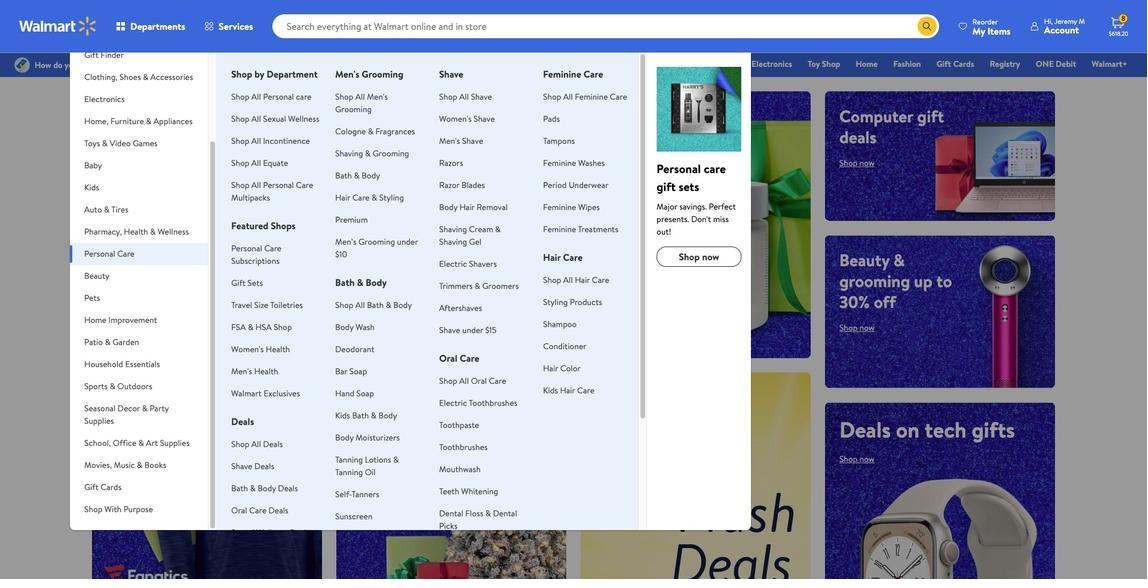 Task type: locate. For each thing, give the bounding box(es) containing it.
essentials up the shop all feminine care
[[572, 58, 608, 70]]

shaving
[[335, 148, 363, 160], [439, 224, 467, 235], [439, 236, 467, 248]]

men's down men's grooming
[[367, 91, 388, 103]]

gift finder up clothing,
[[84, 49, 124, 61]]

2 electric from the top
[[439, 397, 467, 409]]

up up kids bath & body link
[[351, 386, 372, 409]]

kids down hair color link
[[543, 385, 558, 397]]

0 horizontal spatial beauty
[[84, 270, 110, 282]]

1 vertical spatial shaving
[[439, 224, 467, 235]]

body wash
[[335, 322, 375, 333]]

beauty for beauty & grooming up to 30% off
[[840, 248, 890, 272]]

beauty inside beauty & grooming up to 30% off
[[840, 248, 890, 272]]

up right kids hair care
[[595, 385, 622, 415]]

feminine washes
[[543, 157, 605, 169]]

gift sets
[[231, 277, 263, 289]]

shop now link for computer gift deals
[[840, 157, 875, 169]]

0 horizontal spatial 30%
[[396, 386, 426, 409]]

1 vertical spatial kids
[[543, 385, 558, 397]]

men's up walmart
[[231, 366, 252, 378]]

shaving down cologne
[[335, 148, 363, 160]]

feminine treatments
[[543, 224, 619, 235]]

shop now for up to 30% off seasonal decor
[[351, 438, 386, 450]]

supplies down the seasonal
[[84, 415, 114, 427]]

deals
[[840, 415, 891, 445], [231, 415, 254, 428], [263, 439, 283, 451], [254, 461, 274, 473], [278, 483, 298, 495], [269, 505, 289, 517], [290, 527, 310, 539]]

health for men's
[[254, 366, 278, 378]]

2 deals from the left
[[840, 125, 877, 149]]

deals inside great home deals
[[106, 125, 144, 149]]

1 horizontal spatial 30%
[[840, 290, 870, 313]]

1 vertical spatial electric
[[439, 397, 467, 409]]

gift inside personal care gift sets major savings. perfect presents. don't miss out!
[[657, 179, 676, 195]]

up inside up to 30% off seasonal decor
[[351, 386, 372, 409]]

1 horizontal spatial essentials
[[572, 58, 608, 70]]

care inside personal care gift sets major savings. perfect presents. don't miss out!
[[704, 161, 726, 177]]

0 vertical spatial styling
[[379, 192, 404, 204]]

to up kids bath & body link
[[376, 386, 392, 409]]

gift up major
[[657, 179, 676, 195]]

gift down movies,
[[84, 482, 99, 494]]

feminine for feminine washes
[[543, 157, 576, 169]]

Walmart Site-Wide search field
[[272, 14, 939, 38]]

women's up men's health link
[[231, 344, 264, 356]]

1 horizontal spatial under
[[462, 325, 483, 336]]

off left up
[[874, 290, 896, 313]]

supplies for seasonal decor & party supplies
[[84, 415, 114, 427]]

hair down "color"
[[560, 385, 575, 397]]

finder up clothing,
[[101, 49, 124, 61]]

finder for gift finder dropdown button
[[101, 49, 124, 61]]

1 horizontal spatial beauty
[[840, 248, 890, 272]]

1 vertical spatial home
[[84, 314, 106, 326]]

all for shop all personal care
[[251, 91, 261, 103]]

all up styling products on the bottom
[[563, 274, 573, 286]]

to left 65%
[[627, 385, 648, 415]]

0 vertical spatial bath & body
[[335, 170, 380, 182]]

0 horizontal spatial deals
[[106, 125, 144, 149]]

0 horizontal spatial kids
[[84, 182, 99, 194]]

0 vertical spatial care
[[296, 91, 312, 103]]

2 vertical spatial kids
[[335, 410, 350, 422]]

personal up sets at the top right
[[657, 161, 701, 177]]

0 horizontal spatial under
[[397, 236, 418, 248]]

shop now for computer gift deals
[[840, 157, 875, 169]]

gift right "computer"
[[918, 105, 944, 128]]

gift finder inside dropdown button
[[84, 49, 124, 61]]

moisturizers
[[356, 432, 400, 444]]

electronics inside dropdown button
[[84, 93, 125, 105]]

oral up "electric toothbrushes"
[[471, 375, 487, 387]]

all up shop all equate "link"
[[251, 135, 261, 147]]

0 horizontal spatial electronics
[[84, 93, 125, 105]]

1 horizontal spatial electronics
[[752, 58, 792, 70]]

cards inside dropdown button
[[101, 482, 122, 494]]

1 vertical spatial care
[[704, 161, 726, 177]]

cologne & fragrances link
[[335, 125, 415, 137]]

to for up to 25% off sports-fan gear
[[139, 271, 159, 301]]

grooming
[[362, 68, 404, 81], [335, 103, 372, 115], [373, 148, 409, 160], [359, 236, 395, 248]]

up inside up to 25% off sports-fan gear
[[106, 271, 133, 301]]

2 horizontal spatial up
[[595, 385, 622, 415]]

personal inside personal care subscriptions
[[231, 243, 262, 255]]

personal down pharmacy,
[[84, 248, 115, 260]]

all up wash
[[355, 299, 365, 311]]

hair color link
[[543, 363, 581, 375]]

great
[[106, 105, 148, 128]]

& inside shaving cream & shaving gel
[[495, 224, 501, 235]]

deals inside computer gift deals
[[840, 125, 877, 149]]

toy shop
[[808, 58, 841, 70]]

all for shop all bath & body
[[355, 299, 365, 311]]

0 horizontal spatial home
[[84, 314, 106, 326]]

0 vertical spatial soap
[[349, 366, 367, 378]]

women's for women's health
[[231, 344, 264, 356]]

seasonal
[[351, 407, 412, 430]]

deals down bath & body deals link at left
[[290, 527, 310, 539]]

2 vertical spatial oral
[[231, 505, 247, 517]]

now for up to 25% off sports-fan gear
[[127, 336, 142, 348]]

1 vertical spatial women's
[[231, 344, 264, 356]]

clothing,
[[84, 71, 118, 83]]

kids up auto
[[84, 182, 99, 194]]

shop all deals
[[231, 439, 283, 451]]

health inside dropdown button
[[124, 226, 148, 238]]

1 vertical spatial tanning
[[335, 467, 363, 479]]

men's up razors link in the top of the page
[[439, 135, 460, 147]]

1 horizontal spatial home
[[856, 58, 878, 70]]

period
[[543, 179, 567, 191]]

oral for oral care
[[439, 352, 458, 365]]

0 vertical spatial tanning
[[335, 454, 363, 466]]

toothpaste
[[439, 420, 479, 431]]

grooming down fragrances
[[373, 148, 409, 160]]

bath & body up hair care & styling
[[335, 170, 380, 182]]

1 horizontal spatial finder
[[640, 58, 664, 70]]

whitening
[[461, 486, 498, 498]]

styling products link
[[543, 296, 602, 308]]

kids hair care link
[[543, 385, 595, 397]]

0 vertical spatial wellness
[[288, 113, 319, 125]]

0 vertical spatial shaving
[[335, 148, 363, 160]]

items
[[988, 24, 1011, 37]]

2 horizontal spatial kids
[[543, 385, 558, 397]]

health down auto & tires dropdown button
[[124, 226, 148, 238]]

all up the shop all incontinence
[[251, 113, 261, 125]]

under
[[397, 236, 418, 248], [462, 325, 483, 336]]

kids for hair care
[[543, 385, 558, 397]]

1 horizontal spatial wellness
[[256, 527, 288, 539]]

off left sets
[[207, 271, 236, 301]]

auto
[[84, 204, 102, 216]]

1 horizontal spatial oral
[[439, 352, 458, 365]]

kids for bath & body
[[335, 410, 350, 422]]

deals for great
[[106, 125, 144, 149]]

care down department
[[296, 91, 312, 103]]

grooming up shop all men's grooming
[[362, 68, 404, 81]]

care up 'subscriptions'
[[264, 243, 282, 255]]

1 horizontal spatial women's
[[439, 113, 472, 125]]

feminine down feminine wipes
[[543, 224, 576, 235]]

health for women's
[[266, 344, 290, 356]]

wellness for shop all sexual wellness
[[288, 113, 319, 125]]

fashion
[[894, 58, 921, 70]]

1 deals from the left
[[106, 125, 144, 149]]

shop now link for all new savings
[[351, 315, 425, 344]]

deodorant link
[[335, 344, 375, 356]]

personal for personal care gift sets major savings. perfect presents. don't miss out!
[[657, 161, 701, 177]]

tanning lotions & tanning oil
[[335, 454, 399, 479]]

gift for gift finder link
[[623, 58, 638, 70]]

razor blades
[[439, 179, 485, 191]]

65%
[[653, 385, 691, 415]]

to inside beauty & grooming up to 30% off
[[937, 269, 952, 293]]

0 vertical spatial oral
[[439, 352, 458, 365]]

savings.
[[680, 201, 707, 213]]

kids inside dropdown button
[[84, 182, 99, 194]]

household essentials button
[[70, 354, 208, 376]]

sexual down shop all personal care
[[263, 113, 286, 125]]

electronics for electronics dropdown button
[[84, 93, 125, 105]]

feminine down feminine care
[[575, 91, 608, 103]]

care down "pharmacy, health & wellness" at the left top of page
[[117, 248, 135, 260]]

beauty inside dropdown button
[[84, 270, 110, 282]]

shop all oral care
[[439, 375, 506, 387]]

0 horizontal spatial finder
[[101, 49, 124, 61]]

0 vertical spatial 30%
[[840, 290, 870, 313]]

shop now for up to 25% off sports-fan gear
[[106, 336, 142, 348]]

2 horizontal spatial wellness
[[288, 113, 319, 125]]

shaving left cream
[[439, 224, 467, 235]]

1 vertical spatial essentials
[[125, 359, 160, 371]]

now for deals on tech gifts
[[860, 453, 875, 465]]

1 vertical spatial health
[[266, 344, 290, 356]]

electric toothbrushes link
[[439, 397, 517, 409]]

0 vertical spatial kids
[[84, 182, 99, 194]]

electric up trimmers
[[439, 258, 467, 270]]

personal care image
[[657, 67, 742, 152]]

0 vertical spatial gift cards
[[937, 58, 975, 70]]

grooming up cologne
[[335, 103, 372, 115]]

multipacks
[[231, 192, 270, 204]]

1 vertical spatial cards
[[101, 482, 122, 494]]

0 vertical spatial home
[[856, 58, 878, 70]]

1 horizontal spatial care
[[704, 161, 726, 177]]

shop now link for beauty & grooming up to 30% off
[[840, 322, 875, 334]]

0 vertical spatial essentials
[[572, 58, 608, 70]]

great home deals
[[106, 105, 192, 149]]

bath down $10
[[335, 276, 355, 289]]

debit
[[1056, 58, 1076, 70]]

personal inside personal care gift sets major savings. perfect presents. don't miss out!
[[657, 161, 701, 177]]

0 horizontal spatial dental
[[439, 508, 463, 520]]

shop now for beauty & grooming up to 30% off
[[840, 322, 875, 334]]

walmart exclusives
[[231, 388, 300, 400]]

styling up shampoo link
[[543, 296, 568, 308]]

shop all men's grooming link
[[335, 91, 388, 115]]

soap for hand soap
[[357, 388, 374, 400]]

gift inside computer gift deals
[[918, 105, 944, 128]]

1 horizontal spatial dental
[[493, 508, 517, 520]]

home up patio
[[84, 314, 106, 326]]

care up the 'products'
[[592, 274, 609, 286]]

grooming inside 'men's grooming under $10'
[[359, 236, 395, 248]]

electric for electric shavers
[[439, 258, 467, 270]]

period underwear link
[[543, 179, 609, 191]]

shop all shave link
[[439, 91, 492, 103]]

tanning down body moisturizers
[[335, 454, 363, 466]]

1 horizontal spatial gift finder
[[623, 58, 664, 70]]

1 horizontal spatial cards
[[953, 58, 975, 70]]

care
[[584, 68, 603, 81], [610, 91, 627, 103], [296, 179, 313, 191], [352, 192, 370, 204], [264, 243, 282, 255], [117, 248, 135, 260], [563, 251, 583, 264], [592, 274, 609, 286], [460, 352, 480, 365], [489, 375, 506, 387], [577, 385, 595, 397], [249, 505, 267, 517]]

care up shop all oral care
[[460, 352, 480, 365]]

dental right floss
[[493, 508, 517, 520]]

1 bath & body from the top
[[335, 170, 380, 182]]

sports & outdoors button
[[70, 376, 208, 398]]

bath & body up the shop all bath & body
[[335, 276, 387, 289]]

toothbrushes up the mouthwash link
[[439, 442, 488, 454]]

1 vertical spatial bath & body
[[335, 276, 387, 289]]

gift cards inside gift cards dropdown button
[[84, 482, 122, 494]]

wellness inside dropdown button
[[158, 226, 189, 238]]

up for up to 25% off sports-fan gear
[[106, 271, 133, 301]]

0 vertical spatial supplies
[[84, 415, 114, 427]]

video
[[110, 137, 131, 149]]

care down bath & body deals
[[249, 505, 267, 517]]

all up women's shave link
[[459, 91, 469, 103]]

gift
[[84, 49, 99, 61], [623, 58, 638, 70], [937, 58, 951, 70], [231, 277, 246, 289], [84, 482, 99, 494]]

home inside dropdown button
[[84, 314, 106, 326]]

0 horizontal spatial cards
[[101, 482, 122, 494]]

departments
[[130, 20, 185, 33]]

oral care deals link
[[231, 505, 289, 517]]

gift down search search field
[[623, 58, 638, 70]]

deals up oral care deals link
[[278, 483, 298, 495]]

gift cards inside "gift cards" link
[[937, 58, 975, 70]]

1 horizontal spatial deals
[[840, 125, 877, 149]]

shop inside shop all personal care multipacks
[[231, 179, 249, 191]]

electric for electric toothbrushes
[[439, 397, 467, 409]]

home left fashion
[[856, 58, 878, 70]]

gift right fashion
[[937, 58, 951, 70]]

styling down bath & body link on the left of the page
[[379, 192, 404, 204]]

1 horizontal spatial gift cards
[[937, 58, 975, 70]]

1 horizontal spatial sexual
[[263, 113, 286, 125]]

feminine down tampons link
[[543, 157, 576, 169]]

supplies right art
[[160, 437, 190, 449]]

finder inside dropdown button
[[101, 49, 124, 61]]

sexual wellness deals
[[231, 527, 310, 539]]

1 vertical spatial wellness
[[158, 226, 189, 238]]

finder for gift finder link
[[640, 58, 664, 70]]

now for up to 30% off seasonal decor
[[371, 438, 386, 450]]

oral
[[439, 352, 458, 365], [471, 375, 487, 387], [231, 505, 247, 517]]

0 vertical spatial electric
[[439, 258, 467, 270]]

shop now link for up to 30% off seasonal decor
[[351, 438, 386, 450]]

care inside dropdown button
[[117, 248, 135, 260]]

0 vertical spatial health
[[124, 226, 148, 238]]

personal for personal care subscriptions
[[231, 243, 262, 255]]

hsa
[[256, 322, 272, 333]]

oral down bath & body deals
[[231, 505, 247, 517]]

1 horizontal spatial up
[[351, 386, 372, 409]]

care down gift finder link
[[610, 91, 627, 103]]

shop all sexual wellness link
[[231, 113, 319, 125]]

men's for men's shave
[[439, 135, 460, 147]]

dental floss & dental picks
[[439, 508, 517, 532]]

shaving for shaving cream & shaving gel
[[439, 224, 467, 235]]

cologne & fragrances
[[335, 125, 415, 137]]

& inside dental floss & dental picks
[[486, 508, 491, 520]]

razors
[[439, 157, 463, 169]]

beauty & grooming up to 30% off
[[840, 248, 952, 313]]

to down personal care dropdown button
[[139, 271, 159, 301]]

care inside shop all personal care multipacks
[[296, 179, 313, 191]]

deals up shop all deals link
[[231, 415, 254, 428]]

1 vertical spatial electronics
[[84, 93, 125, 105]]

toothpaste link
[[439, 420, 479, 431]]

all for shop all oral care
[[459, 375, 469, 387]]

kids down hand
[[335, 410, 350, 422]]

christmas
[[679, 58, 716, 70]]

men's inside shop all men's grooming
[[367, 91, 388, 103]]

all inside shop all men's grooming
[[355, 91, 365, 103]]

cards
[[953, 58, 975, 70], [101, 482, 122, 494]]

2 vertical spatial health
[[254, 366, 278, 378]]

1 vertical spatial styling
[[543, 296, 568, 308]]

soap right hand
[[357, 388, 374, 400]]

personal inside dropdown button
[[84, 248, 115, 260]]

0 horizontal spatial gift
[[657, 179, 676, 195]]

gift cards for gift cards dropdown button
[[84, 482, 122, 494]]

0 vertical spatial women's
[[439, 113, 472, 125]]

tanning left "oil"
[[335, 467, 363, 479]]

shop now for all new savings
[[365, 322, 411, 337]]

search icon image
[[923, 22, 932, 31]]

1 vertical spatial soap
[[357, 388, 374, 400]]

0 horizontal spatial gift finder
[[84, 49, 124, 61]]

home for home improvement
[[84, 314, 106, 326]]

to inside up to 25% off sports-fan gear
[[139, 271, 159, 301]]

1 horizontal spatial kids
[[335, 410, 350, 422]]

shave down 'shop all deals' at the left of the page
[[231, 461, 252, 473]]

grooming right men's
[[359, 236, 395, 248]]

kids hair care
[[543, 385, 595, 397]]

feminine wipes
[[543, 201, 600, 213]]

razor blades link
[[439, 179, 485, 191]]

supplies inside dropdown button
[[160, 437, 190, 449]]

1 vertical spatial gift
[[657, 179, 676, 195]]

shaving for shaving & grooming
[[335, 148, 363, 160]]

shop now
[[840, 157, 875, 169], [679, 250, 719, 264], [840, 322, 875, 334], [365, 322, 411, 337], [106, 336, 142, 348], [351, 438, 386, 450], [840, 453, 875, 465]]

size
[[254, 299, 268, 311]]

body moisturizers
[[335, 432, 400, 444]]

1 electric from the top
[[439, 258, 467, 270]]

off inside up to 30% off seasonal decor
[[430, 386, 452, 409]]

1 vertical spatial supplies
[[160, 437, 190, 449]]

0 horizontal spatial essentials
[[125, 359, 160, 371]]

departments button
[[106, 12, 195, 41]]

0 horizontal spatial wellness
[[158, 226, 189, 238]]

personal care gift sets major savings. perfect presents. don't miss out!
[[657, 161, 736, 238]]

travel
[[231, 299, 252, 311]]

up right pets
[[106, 271, 133, 301]]

all inside shop all personal care multipacks
[[251, 179, 261, 191]]

gift cards down my
[[937, 58, 975, 70]]

all new savings
[[351, 263, 536, 303]]

supplies for school, office & art supplies
[[160, 437, 190, 449]]

1 vertical spatial 30%
[[396, 386, 426, 409]]

electronics inside "link"
[[752, 58, 792, 70]]

0 horizontal spatial gift cards
[[84, 482, 122, 494]]

body hair removal link
[[439, 201, 508, 213]]

electronics left toy
[[752, 58, 792, 70]]

bar soap link
[[335, 366, 367, 378]]

shop inside dropdown button
[[84, 504, 102, 516]]

toothbrushes down shop all oral care link
[[469, 397, 517, 409]]

0 vertical spatial electronics
[[752, 58, 792, 70]]

styling
[[379, 192, 404, 204], [543, 296, 568, 308]]

gift cards down movies,
[[84, 482, 122, 494]]

home,
[[84, 115, 108, 127]]

care up the perfect
[[704, 161, 726, 177]]

garden
[[112, 336, 139, 348]]

2 horizontal spatial oral
[[471, 375, 487, 387]]

gift left sets
[[231, 277, 246, 289]]

0 horizontal spatial women's
[[231, 344, 264, 356]]

0 horizontal spatial up
[[106, 271, 133, 301]]

tanning lotions & tanning oil link
[[335, 454, 399, 479]]

accessories
[[151, 71, 193, 83]]

wellness down oral care deals link
[[256, 527, 288, 539]]

women's up 'men's shave'
[[439, 113, 472, 125]]

1 horizontal spatial supplies
[[160, 437, 190, 449]]

m
[[1079, 16, 1085, 26]]

2 bath & body from the top
[[335, 276, 387, 289]]

all down feminine care
[[563, 91, 573, 103]]

1 horizontal spatial styling
[[543, 296, 568, 308]]

off inside up to 25% off sports-fan gear
[[207, 271, 236, 301]]

0 vertical spatial cards
[[953, 58, 975, 70]]

computer gift deals
[[840, 105, 944, 149]]

0 vertical spatial gift
[[918, 105, 944, 128]]

under left the $15
[[462, 325, 483, 336]]

electric shavers link
[[439, 258, 497, 270]]

sports-
[[106, 298, 172, 328]]

gift finder for gift finder dropdown button
[[84, 49, 124, 61]]

1 horizontal spatial gift
[[918, 105, 944, 128]]

conditioner
[[543, 341, 587, 353]]

&
[[564, 58, 570, 70], [143, 71, 149, 83], [146, 115, 152, 127], [368, 125, 374, 137], [102, 137, 108, 149], [365, 148, 371, 160], [354, 170, 360, 182], [372, 192, 377, 204], [104, 204, 110, 216], [495, 224, 501, 235], [150, 226, 156, 238], [894, 248, 905, 272], [357, 276, 363, 289], [475, 280, 480, 292], [386, 299, 391, 311], [248, 322, 254, 333], [105, 336, 110, 348], [110, 381, 115, 393], [142, 403, 148, 415], [371, 410, 377, 422], [138, 437, 144, 449], [393, 454, 399, 466], [137, 460, 142, 472], [250, 483, 256, 495], [486, 508, 491, 520]]

all for shop all hair care
[[563, 274, 573, 286]]

gift finder down the walmart site-wide search box
[[623, 58, 664, 70]]

shop with purpose button
[[70, 499, 208, 521]]

1 vertical spatial gift cards
[[84, 482, 122, 494]]

all down by
[[251, 91, 261, 103]]

walmart image
[[19, 17, 97, 36]]

supplies inside seasonal decor & party supplies
[[84, 415, 114, 427]]

deals up bath & body deals
[[254, 461, 274, 473]]

0 horizontal spatial supplies
[[84, 415, 114, 427]]

all for shop all men's grooming
[[355, 91, 365, 103]]

account
[[1044, 23, 1079, 36]]

0 horizontal spatial sexual
[[231, 527, 254, 539]]

school, office & art supplies button
[[70, 433, 208, 455]]

pads link
[[543, 113, 560, 125]]

major
[[657, 201, 678, 213]]

to inside up to 30% off seasonal decor
[[376, 386, 392, 409]]

fsa & hsa shop link
[[231, 322, 292, 333]]

health up walmart exclusives
[[254, 366, 278, 378]]

0 vertical spatial under
[[397, 236, 418, 248]]

0 horizontal spatial oral
[[231, 505, 247, 517]]

deals up shave deals link in the bottom left of the page
[[263, 439, 283, 451]]

shop now link for deals on tech gifts
[[840, 453, 875, 465]]

tires
[[111, 204, 128, 216]]

care down "color"
[[577, 385, 595, 397]]

hi,
[[1044, 16, 1053, 26]]



Task type: describe. For each thing, give the bounding box(es) containing it.
household
[[84, 359, 123, 371]]

off for up to 25% off sports-fan gear
[[207, 271, 236, 301]]

body moisturizers link
[[335, 432, 400, 444]]

1 vertical spatial oral
[[471, 375, 487, 387]]

bath up hair care & styling
[[335, 170, 352, 182]]

shave down women's shave
[[462, 135, 483, 147]]

gift finder for gift finder link
[[623, 58, 664, 70]]

electronics for the electronics "link"
[[752, 58, 792, 70]]

hair left "color"
[[543, 363, 558, 375]]

games
[[133, 137, 158, 149]]

all for shop all shave
[[459, 91, 469, 103]]

care down bath & body link on the left of the page
[[352, 192, 370, 204]]

shop all personal care link
[[231, 91, 312, 103]]

care up shop all feminine care 'link'
[[584, 68, 603, 81]]

feminine for feminine treatments
[[543, 224, 576, 235]]

books
[[144, 460, 166, 472]]

0 horizontal spatial styling
[[379, 192, 404, 204]]

men's for men's grooming
[[335, 68, 359, 81]]

shop all bath & body
[[335, 299, 412, 311]]

subscriptions
[[231, 255, 280, 267]]

hair up the shop all hair care link
[[543, 251, 561, 264]]

shave down shop all shave
[[474, 113, 495, 125]]

1 vertical spatial sexual
[[231, 527, 254, 539]]

pharmacy, health & wellness button
[[70, 221, 208, 243]]

body wash link
[[335, 322, 375, 333]]

all for shop all personal care multipacks
[[251, 179, 261, 191]]

with
[[104, 504, 121, 516]]

0 vertical spatial toothbrushes
[[469, 397, 517, 409]]

shavers
[[469, 258, 497, 270]]

1 vertical spatial toothbrushes
[[439, 442, 488, 454]]

household essentials
[[84, 359, 160, 371]]

walmart
[[231, 388, 262, 400]]

men's health link
[[231, 366, 278, 378]]

art
[[146, 437, 158, 449]]

oil
[[365, 467, 376, 479]]

fragrances
[[376, 125, 415, 137]]

hand
[[335, 388, 355, 400]]

feminine treatments link
[[543, 224, 619, 235]]

don't
[[691, 213, 711, 225]]

personal for personal care
[[84, 248, 115, 260]]

women's for women's shave
[[439, 113, 472, 125]]

shop all hair care
[[543, 274, 609, 286]]

hi, jeremy m account
[[1044, 16, 1085, 36]]

personal inside shop all personal care multipacks
[[263, 179, 294, 191]]

pharmacy,
[[84, 226, 122, 238]]

gift for gift finder dropdown button
[[84, 49, 99, 61]]

personal care
[[84, 248, 135, 260]]

computer
[[840, 105, 914, 128]]

registry link
[[985, 57, 1026, 71]]

care up "electric toothbrushes"
[[489, 375, 506, 387]]

up for up to 30% off seasonal decor
[[351, 386, 372, 409]]

shave down aftershaves
[[439, 325, 460, 336]]

gift cards link
[[931, 57, 980, 71]]

& inside seasonal decor & party supplies
[[142, 403, 148, 415]]

up for up to 65% off
[[595, 385, 622, 415]]

new
[[391, 263, 441, 303]]

now for computer gift deals
[[860, 157, 875, 169]]

shop all equate link
[[231, 157, 288, 169]]

cards for gift cards dropdown button
[[101, 482, 122, 494]]

0 vertical spatial sexual
[[263, 113, 286, 125]]

jeremy
[[1055, 16, 1077, 26]]

bath down the shave deals
[[231, 483, 248, 495]]

to for up to 65% off
[[627, 385, 648, 415]]

purpose
[[123, 504, 153, 516]]

feminine for feminine care
[[543, 68, 581, 81]]

1 tanning from the top
[[335, 454, 363, 466]]

tampons
[[543, 135, 575, 147]]

deodorant
[[335, 344, 375, 356]]

travel size toiletries link
[[231, 299, 303, 311]]

30% inside up to 30% off seasonal decor
[[396, 386, 426, 409]]

grooming inside shop all men's grooming
[[335, 103, 372, 115]]

care up the shop all hair care link
[[563, 251, 583, 264]]

cards for "gift cards" link
[[953, 58, 975, 70]]

shop all shave
[[439, 91, 492, 103]]

sexual wellness deals link
[[231, 527, 310, 539]]

shaving & grooming
[[335, 148, 409, 160]]

hand soap link
[[335, 388, 374, 400]]

men's for men's health
[[231, 366, 252, 378]]

body hair removal
[[439, 201, 508, 213]]

soap for bar soap
[[349, 366, 367, 378]]

reorder
[[973, 16, 998, 27]]

grocery
[[533, 58, 562, 70]]

off for up to 30% off seasonal decor
[[430, 386, 452, 409]]

trimmers & groomers
[[439, 280, 519, 292]]

razor
[[439, 179, 460, 191]]

now for all new savings
[[391, 322, 411, 337]]

gift cards for "gift cards" link
[[937, 58, 975, 70]]

beauty for beauty
[[84, 270, 110, 282]]

health for pharmacy,
[[124, 226, 148, 238]]

shop inside shop all men's grooming
[[335, 91, 353, 103]]

personal care subscriptions
[[231, 243, 282, 267]]

men's grooming
[[335, 68, 404, 81]]

on
[[896, 415, 920, 445]]

seasonal decor & party supplies
[[84, 403, 169, 427]]

up to 30% off seasonal decor
[[351, 386, 458, 430]]

now for beauty & grooming up to 30% off
[[860, 322, 875, 334]]

wellness for pharmacy, health & wellness
[[158, 226, 189, 238]]

blades
[[462, 179, 485, 191]]

hair up the 'products'
[[575, 274, 590, 286]]

shop all oral care link
[[439, 375, 506, 387]]

deals left the on on the right of the page
[[840, 415, 891, 445]]

bar
[[335, 366, 347, 378]]

1 vertical spatial under
[[462, 325, 483, 336]]

hair down the razor blades
[[460, 201, 475, 213]]

& inside beauty & grooming up to 30% off
[[894, 248, 905, 272]]

bath down hand soap link
[[352, 410, 369, 422]]

& inside tanning lotions & tanning oil
[[393, 454, 399, 466]]

movies, music & books
[[84, 460, 166, 472]]

off for up to 65% off
[[696, 385, 725, 415]]

premium
[[335, 214, 368, 226]]

bath & body link
[[335, 170, 380, 182]]

deals up "sexual wellness deals" link at the left
[[269, 505, 289, 517]]

bath up wash
[[367, 299, 384, 311]]

2 dental from the left
[[493, 508, 517, 520]]

shop all deals link
[[231, 439, 283, 451]]

decor
[[118, 403, 140, 415]]

movies,
[[84, 460, 112, 472]]

all for shop all incontinence
[[251, 135, 261, 147]]

feminine for feminine wipes
[[543, 201, 576, 213]]

to for up to 30% off seasonal decor
[[376, 386, 392, 409]]

shop now link for up to 25% off sports-fan gear
[[106, 336, 142, 348]]

all for shop all equate
[[251, 157, 261, 169]]

teeth whitening link
[[439, 486, 498, 498]]

home improvement
[[84, 314, 157, 326]]

under inside 'men's grooming under $10'
[[397, 236, 418, 248]]

aftershaves
[[439, 302, 482, 314]]

2 vertical spatial wellness
[[256, 527, 288, 539]]

home for home
[[856, 58, 878, 70]]

men's shave
[[439, 135, 483, 147]]

shop all personal care multipacks
[[231, 179, 313, 204]]

shave under $15
[[439, 325, 497, 336]]

$10
[[335, 249, 347, 261]]

hair up premium link
[[335, 192, 350, 204]]

2 tanning from the top
[[335, 467, 363, 479]]

electric toothbrushes
[[439, 397, 517, 409]]

sets
[[248, 277, 263, 289]]

bath & body deals
[[231, 483, 298, 495]]

care inside personal care subscriptions
[[264, 243, 282, 255]]

toothbrushes link
[[439, 442, 488, 454]]

2 vertical spatial shaving
[[439, 236, 467, 248]]

all down men's grooming under $10 link
[[351, 263, 384, 303]]

deals for computer
[[840, 125, 877, 149]]

25%
[[164, 271, 202, 301]]

all for shop all deals
[[251, 439, 261, 451]]

grooming
[[840, 269, 910, 293]]

gift for "gift cards" link
[[937, 58, 951, 70]]

hair care & styling
[[335, 192, 404, 204]]

pharmacy, health & wellness
[[84, 226, 189, 238]]

toys
[[84, 137, 100, 149]]

shop now for deals on tech gifts
[[840, 453, 875, 465]]

shop with purpose
[[84, 504, 153, 516]]

furniture
[[110, 115, 144, 127]]

8 $618.20
[[1109, 13, 1129, 38]]

0 horizontal spatial care
[[296, 91, 312, 103]]

miss
[[713, 213, 729, 225]]

essentials inside dropdown button
[[125, 359, 160, 371]]

equate
[[263, 157, 288, 169]]

30% inside beauty & grooming up to 30% off
[[840, 290, 870, 313]]

personal up shop all sexual wellness link
[[263, 91, 294, 103]]

off inside beauty & grooming up to 30% off
[[874, 290, 896, 313]]

all for shop all sexual wellness
[[251, 113, 261, 125]]

shops
[[271, 219, 296, 232]]

1 dental from the left
[[439, 508, 463, 520]]

floss
[[465, 508, 484, 520]]

women's shave link
[[439, 113, 495, 125]]

gift for gift cards dropdown button
[[84, 482, 99, 494]]

all for shop all feminine care
[[563, 91, 573, 103]]

gift for "gift sets" link
[[231, 277, 246, 289]]

baby
[[84, 160, 102, 172]]

mouthwash
[[439, 464, 481, 476]]

Search search field
[[272, 14, 939, 38]]

oral for oral care deals
[[231, 505, 247, 517]]

pets
[[84, 292, 100, 304]]

shave up women's shave link
[[471, 91, 492, 103]]

shave up shop all shave link
[[439, 68, 464, 81]]

conditioner link
[[543, 341, 587, 353]]

toy
[[808, 58, 820, 70]]



Task type: vqa. For each thing, say whether or not it's contained in the screenshot.
now associated with Deals on tech gifts
yes



